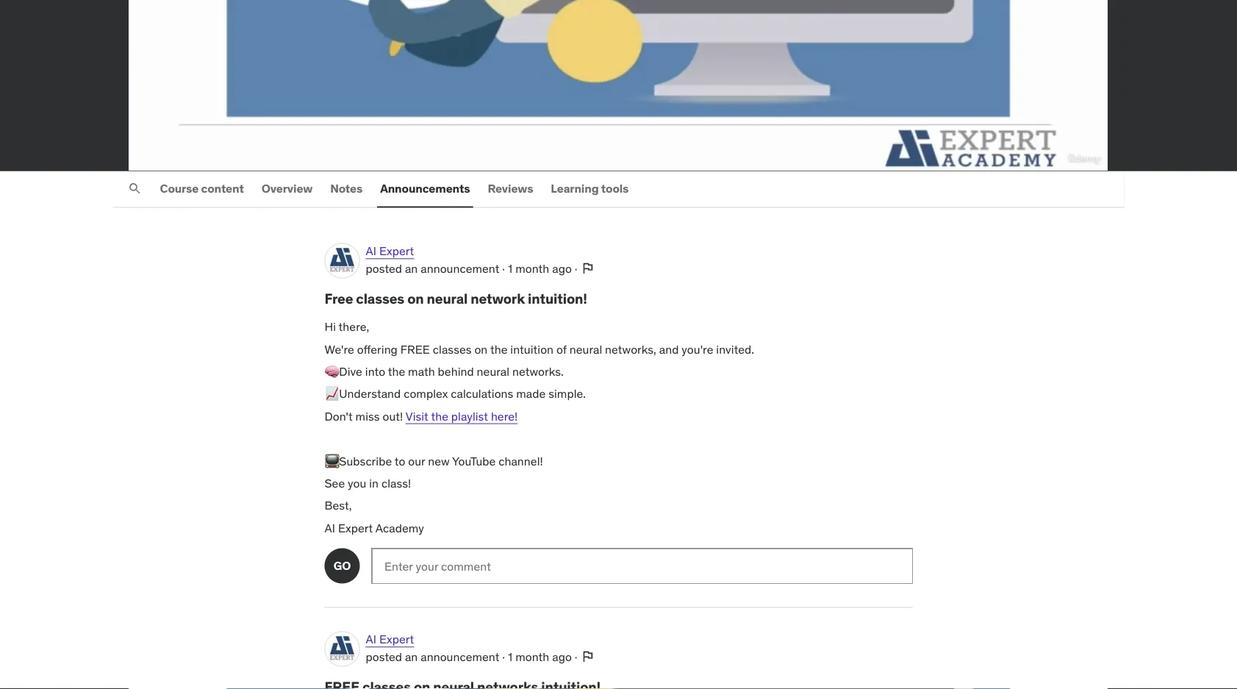 Task type: describe. For each thing, give the bounding box(es) containing it.
into
[[365, 364, 385, 379]]

commenter element
[[325, 548, 360, 583]]

subscribe
[[339, 453, 392, 468]]

learning
[[551, 181, 599, 196]]

our
[[408, 453, 425, 468]]

ai for report abuse icon
[[366, 243, 377, 259]]

search image
[[128, 181, 142, 196]]

Enter your comment text field
[[372, 548, 913, 583]]

announcement for ai expert link related to report abuse image
[[421, 649, 500, 664]]

free
[[325, 289, 353, 307]]

hi there, we're offering free classes on the intuition of neural networks, and you're invited. 🧠 dive into the math behind neural networks. 📈 understand complex calculations made simple. don't miss out! visit the playlist here!
[[325, 319, 755, 424]]

invited.
[[717, 341, 755, 357]]

behind
[[438, 364, 474, 379]]

networks,
[[605, 341, 657, 357]]

learning tools
[[551, 181, 629, 196]]

ago for report abuse image
[[552, 649, 572, 664]]

tools
[[601, 181, 629, 196]]

channel!
[[499, 453, 543, 468]]

complex
[[404, 386, 448, 401]]

simple.
[[549, 386, 586, 401]]

academy
[[376, 520, 424, 535]]

network
[[471, 289, 525, 307]]

forward 5 seconds image
[[107, 145, 124, 163]]

hi
[[325, 319, 336, 334]]

🧠
[[325, 364, 336, 379]]

posted for report abuse image
[[366, 649, 402, 664]]

expert for report abuse icon
[[379, 243, 414, 259]]

0 horizontal spatial neural
[[427, 289, 468, 307]]

1 for report abuse icon
[[508, 261, 513, 276]]

📈
[[325, 386, 336, 401]]

month for report abuse image
[[516, 649, 550, 664]]

1 horizontal spatial neural
[[477, 364, 510, 379]]

class!
[[382, 476, 411, 491]]

1 vertical spatial neural
[[570, 341, 602, 357]]

visit
[[406, 409, 429, 424]]

dive
[[339, 364, 362, 379]]

go
[[334, 558, 351, 573]]

expert for report abuse image
[[379, 632, 414, 647]]

notes button
[[327, 171, 366, 206]]

📺
[[325, 453, 336, 468]]

free
[[401, 341, 430, 357]]

understand
[[339, 386, 401, 401]]

free classes on neural network intuition!
[[325, 289, 587, 307]]

content
[[201, 181, 244, 196]]

miss
[[356, 409, 380, 424]]

there,
[[339, 319, 369, 334]]

we're
[[325, 341, 354, 357]]

ai expert link for report abuse image
[[366, 631, 414, 648]]

new
[[428, 453, 450, 468]]

ago for report abuse icon
[[552, 261, 572, 276]]

youtube
[[452, 453, 496, 468]]

an for report abuse image
[[405, 649, 418, 664]]

month for report abuse icon
[[516, 261, 550, 276]]



Task type: locate. For each thing, give the bounding box(es) containing it.
the
[[490, 341, 508, 357], [388, 364, 405, 379], [431, 409, 449, 424]]

overview
[[262, 181, 313, 196]]

math
[[408, 364, 435, 379]]

1 an from the top
[[405, 261, 418, 276]]

classes up the behind at the left bottom of page
[[433, 341, 472, 357]]

of
[[557, 341, 567, 357]]

1 posted from the top
[[366, 261, 402, 276]]

made
[[516, 386, 546, 401]]

ai
[[366, 243, 377, 259], [325, 520, 335, 535], [366, 632, 377, 647]]

an for report abuse icon
[[405, 261, 418, 276]]

on up calculations
[[475, 341, 488, 357]]

learning tools button
[[548, 171, 632, 206]]

1 horizontal spatial on
[[475, 341, 488, 357]]

see
[[325, 476, 345, 491]]

2 ago from the top
[[552, 649, 572, 664]]

1 vertical spatial ago
[[552, 649, 572, 664]]

out!
[[383, 409, 403, 424]]

ai expert posted an announcement · 1 month ago ·
[[366, 243, 581, 276], [366, 632, 581, 664]]

1 horizontal spatial classes
[[433, 341, 472, 357]]

2 ai expert posted an announcement · 1 month ago · from the top
[[366, 632, 581, 664]]

1 for report abuse image
[[508, 649, 513, 664]]

2 horizontal spatial neural
[[570, 341, 602, 357]]

ai expert link for report abuse icon
[[366, 243, 414, 260]]

1 ai expert link from the top
[[366, 243, 414, 260]]

0 vertical spatial ai
[[366, 243, 377, 259]]

ai expert posted an announcement · 1 month ago · for ai expert link related to report abuse image
[[366, 632, 581, 664]]

0 vertical spatial ai expert posted an announcement · 1 month ago ·
[[366, 243, 581, 276]]

classes inside hi there, we're offering free classes on the intuition of neural networks, and you're invited. 🧠 dive into the math behind neural networks. 📈 understand complex calculations made simple. don't miss out! visit the playlist here!
[[433, 341, 472, 357]]

ago left report abuse image
[[552, 649, 572, 664]]

📺 subscribe to our new youtube channel! see you in class! best, ai expert academy
[[325, 453, 543, 535]]

1 ai expert posted an announcement · 1 month ago · from the top
[[366, 243, 581, 276]]

0 horizontal spatial classes
[[356, 289, 405, 307]]

1 vertical spatial ai expert posted an announcement · 1 month ago ·
[[366, 632, 581, 664]]

1 month from the top
[[516, 261, 550, 276]]

month
[[516, 261, 550, 276], [516, 649, 550, 664]]

offering
[[357, 341, 398, 357]]

calculations
[[451, 386, 514, 401]]

2 posted from the top
[[366, 649, 402, 664]]

1 vertical spatial expert
[[338, 520, 373, 535]]

on inside hi there, we're offering free classes on the intuition of neural networks, and you're invited. 🧠 dive into the math behind neural networks. 📈 understand complex calculations made simple. don't miss out! visit the playlist here!
[[475, 341, 488, 357]]

2 month from the top
[[516, 649, 550, 664]]

ai inside the 📺 subscribe to our new youtube channel! see you in class! best, ai expert academy
[[325, 520, 335, 535]]

and
[[660, 341, 679, 357]]

month up the intuition!
[[516, 261, 550, 276]]

report abuse image
[[581, 649, 595, 664]]

expert
[[379, 243, 414, 259], [338, 520, 373, 535], [379, 632, 414, 647]]

ago left report abuse icon
[[552, 261, 572, 276]]

1 vertical spatial ai expert link
[[366, 631, 414, 648]]

visit the playlist here! link
[[406, 409, 518, 424]]

0 vertical spatial posted
[[366, 261, 402, 276]]

2 vertical spatial the
[[431, 409, 449, 424]]

course
[[160, 181, 199, 196]]

0 vertical spatial neural
[[427, 289, 468, 307]]

overview button
[[259, 171, 316, 206]]

0 vertical spatial announcement
[[421, 261, 500, 276]]

0 vertical spatial on
[[408, 289, 424, 307]]

best,
[[325, 498, 352, 513]]

1 vertical spatial posted
[[366, 649, 402, 664]]

2 horizontal spatial the
[[490, 341, 508, 357]]

1 vertical spatial on
[[475, 341, 488, 357]]

ai expert posted an announcement · 1 month ago · for ai expert link corresponding to report abuse icon
[[366, 243, 581, 276]]

1 ago from the top
[[552, 261, 572, 276]]

0 vertical spatial ai expert link
[[366, 243, 414, 260]]

0:00
[[134, 147, 155, 160]]

2 vertical spatial ai
[[366, 632, 377, 647]]

2 an from the top
[[405, 649, 418, 664]]

1 1 from the top
[[508, 261, 513, 276]]

playlist
[[451, 409, 488, 424]]

1 vertical spatial 1
[[508, 649, 513, 664]]

·
[[503, 261, 505, 276], [575, 261, 578, 276], [503, 649, 505, 664], [575, 649, 578, 664]]

2 vertical spatial expert
[[379, 632, 414, 647]]

to
[[395, 453, 405, 468]]

here!
[[491, 409, 518, 424]]

announcement
[[421, 261, 500, 276], [421, 649, 500, 664]]

1 vertical spatial an
[[405, 649, 418, 664]]

announcements
[[380, 181, 470, 196]]

notes
[[330, 181, 363, 196]]

announcement for ai expert link corresponding to report abuse icon
[[421, 261, 500, 276]]

0 vertical spatial expert
[[379, 243, 414, 259]]

progress bar slider
[[9, 124, 1229, 142]]

ai for report abuse image
[[366, 632, 377, 647]]

the right the into
[[388, 364, 405, 379]]

course content button
[[157, 171, 247, 206]]

intuition
[[511, 341, 554, 357]]

0 vertical spatial classes
[[356, 289, 405, 307]]

2 announcement from the top
[[421, 649, 500, 664]]

0 horizontal spatial on
[[408, 289, 424, 307]]

1
[[508, 261, 513, 276], [508, 649, 513, 664]]

1 vertical spatial the
[[388, 364, 405, 379]]

1 horizontal spatial the
[[431, 409, 449, 424]]

1 announcement from the top
[[421, 261, 500, 276]]

0 vertical spatial month
[[516, 261, 550, 276]]

2 ai expert link from the top
[[366, 631, 414, 648]]

2 vertical spatial neural
[[477, 364, 510, 379]]

on
[[408, 289, 424, 307], [475, 341, 488, 357]]

0 vertical spatial ago
[[552, 261, 572, 276]]

play image
[[13, 145, 30, 163]]

posted for report abuse icon
[[366, 261, 402, 276]]

1 vertical spatial classes
[[433, 341, 472, 357]]

intuition!
[[528, 289, 587, 307]]

in
[[369, 476, 379, 491]]

1 vertical spatial month
[[516, 649, 550, 664]]

1 vertical spatial announcement
[[421, 649, 500, 664]]

report abuse image
[[581, 261, 595, 275]]

neural up calculations
[[477, 364, 510, 379]]

course content
[[160, 181, 244, 196]]

reviews button
[[485, 171, 536, 206]]

on up free on the left
[[408, 289, 424, 307]]

the left the intuition
[[490, 341, 508, 357]]

1 vertical spatial ai
[[325, 520, 335, 535]]

0 vertical spatial the
[[490, 341, 508, 357]]

0 horizontal spatial the
[[388, 364, 405, 379]]

0 vertical spatial 1
[[508, 261, 513, 276]]

posted
[[366, 261, 402, 276], [366, 649, 402, 664]]

neural left network
[[427, 289, 468, 307]]

you're
[[682, 341, 714, 357]]

you
[[348, 476, 367, 491]]

month left report abuse image
[[516, 649, 550, 664]]

the right visit on the bottom left
[[431, 409, 449, 424]]

classes
[[356, 289, 405, 307], [433, 341, 472, 357]]

2 1 from the top
[[508, 649, 513, 664]]

ago
[[552, 261, 572, 276], [552, 649, 572, 664]]

expert inside the 📺 subscribe to our new youtube channel! see you in class! best, ai expert academy
[[338, 520, 373, 535]]

neural
[[427, 289, 468, 307], [570, 341, 602, 357], [477, 364, 510, 379]]

neural right of
[[570, 341, 602, 357]]

an
[[405, 261, 418, 276], [405, 649, 418, 664]]

classes up there,
[[356, 289, 405, 307]]

networks.
[[513, 364, 564, 379]]

mute image
[[1068, 145, 1085, 163]]

announcements button
[[377, 171, 473, 206]]

don't
[[325, 409, 353, 424]]

0 vertical spatial an
[[405, 261, 418, 276]]

reviews
[[488, 181, 533, 196]]

ai expert link
[[366, 243, 414, 260], [366, 631, 414, 648]]

transcript in sidebar region image
[[1096, 145, 1113, 163]]



Task type: vqa. For each thing, say whether or not it's contained in the screenshot.
📺
yes



